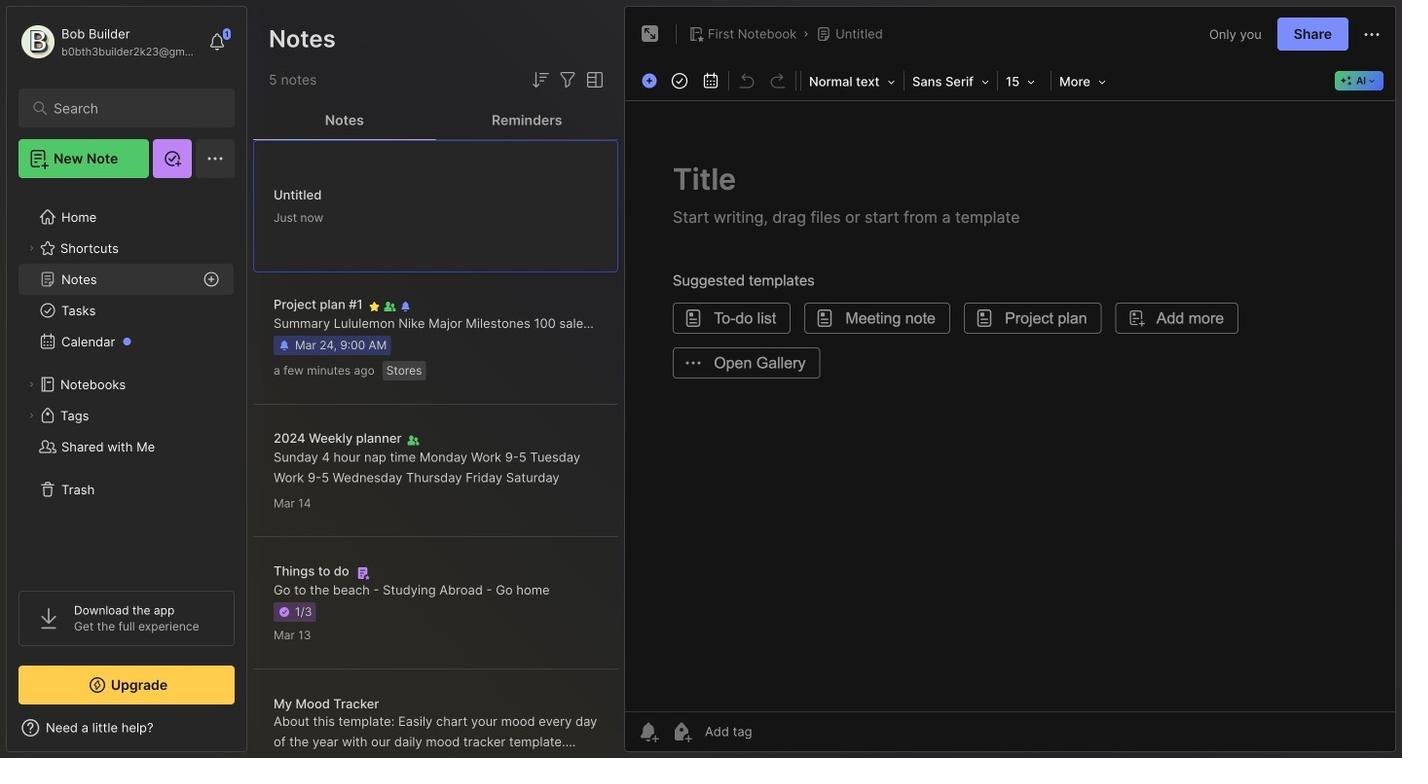 Task type: locate. For each thing, give the bounding box(es) containing it.
main element
[[0, 0, 253, 759]]

expand note image
[[639, 22, 662, 46]]

expand notebooks image
[[25, 379, 37, 391]]

tree inside main element
[[7, 190, 246, 574]]

Add tag field
[[703, 724, 850, 741]]

tab list
[[253, 101, 619, 140]]

none search field inside main element
[[54, 96, 209, 120]]

None search field
[[54, 96, 209, 120]]

View options field
[[580, 68, 607, 92]]

WHAT'S NEW field
[[7, 713, 246, 744]]

tree
[[7, 190, 246, 574]]

Insert field
[[637, 68, 664, 94]]

add tag image
[[670, 721, 694, 744]]

Add filters field
[[556, 68, 580, 92]]

add filters image
[[556, 68, 580, 92]]

Font family field
[[907, 68, 996, 95]]

Sort options field
[[529, 68, 552, 92]]

expand tags image
[[25, 410, 37, 422]]

calendar event image
[[698, 67, 725, 95]]



Task type: vqa. For each thing, say whether or not it's contained in the screenshot.
tab list
yes



Task type: describe. For each thing, give the bounding box(es) containing it.
click to collapse image
[[246, 723, 261, 746]]

task image
[[666, 67, 694, 95]]

add a reminder image
[[637, 721, 661, 744]]

Heading level field
[[804, 68, 902, 95]]

Font size field
[[1001, 68, 1049, 95]]

note window element
[[625, 6, 1397, 758]]

More actions field
[[1361, 22, 1384, 46]]

Search text field
[[54, 99, 209, 118]]

More field
[[1054, 68, 1112, 95]]

Note Editor text field
[[625, 100, 1396, 712]]

more actions image
[[1361, 23, 1384, 46]]

Account field
[[19, 22, 199, 61]]



